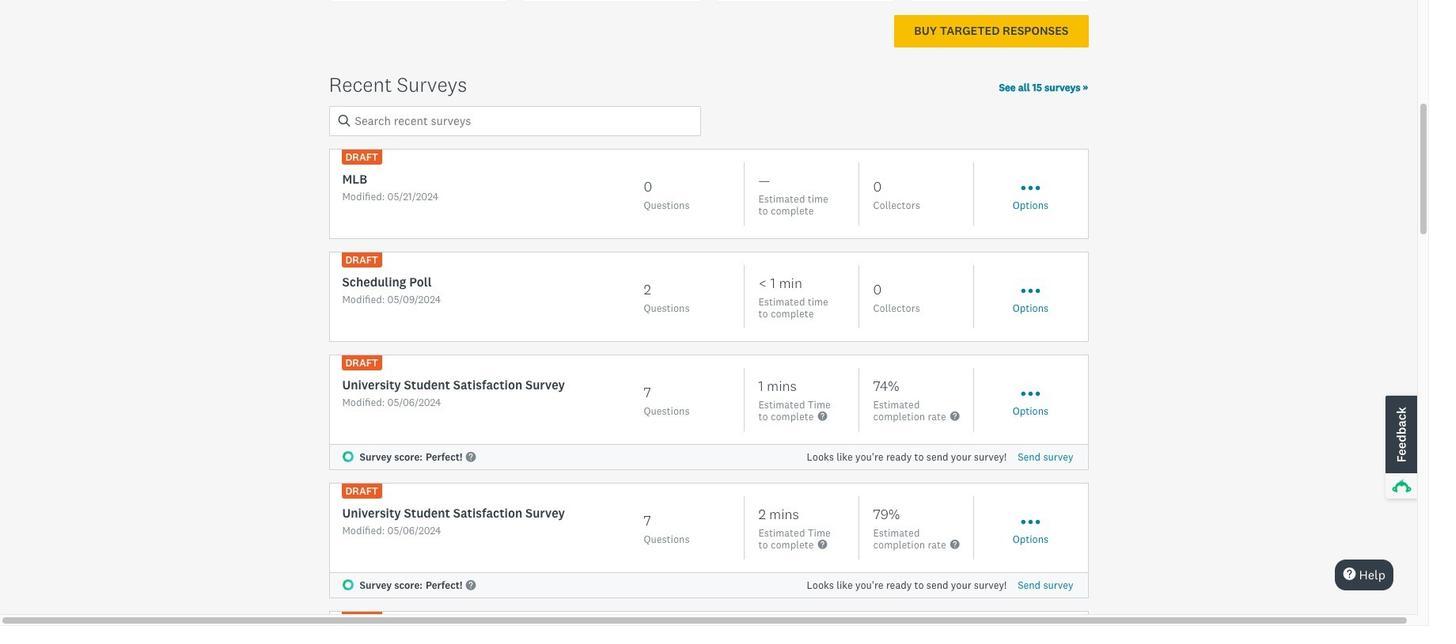 Task type: locate. For each thing, give the bounding box(es) containing it.
None field
[[329, 106, 701, 136]]



Task type: vqa. For each thing, say whether or not it's contained in the screenshot.
leftmost Products Icon
no



Task type: describe. For each thing, give the bounding box(es) containing it.
Search recent surveys text field
[[329, 106, 701, 136]]



